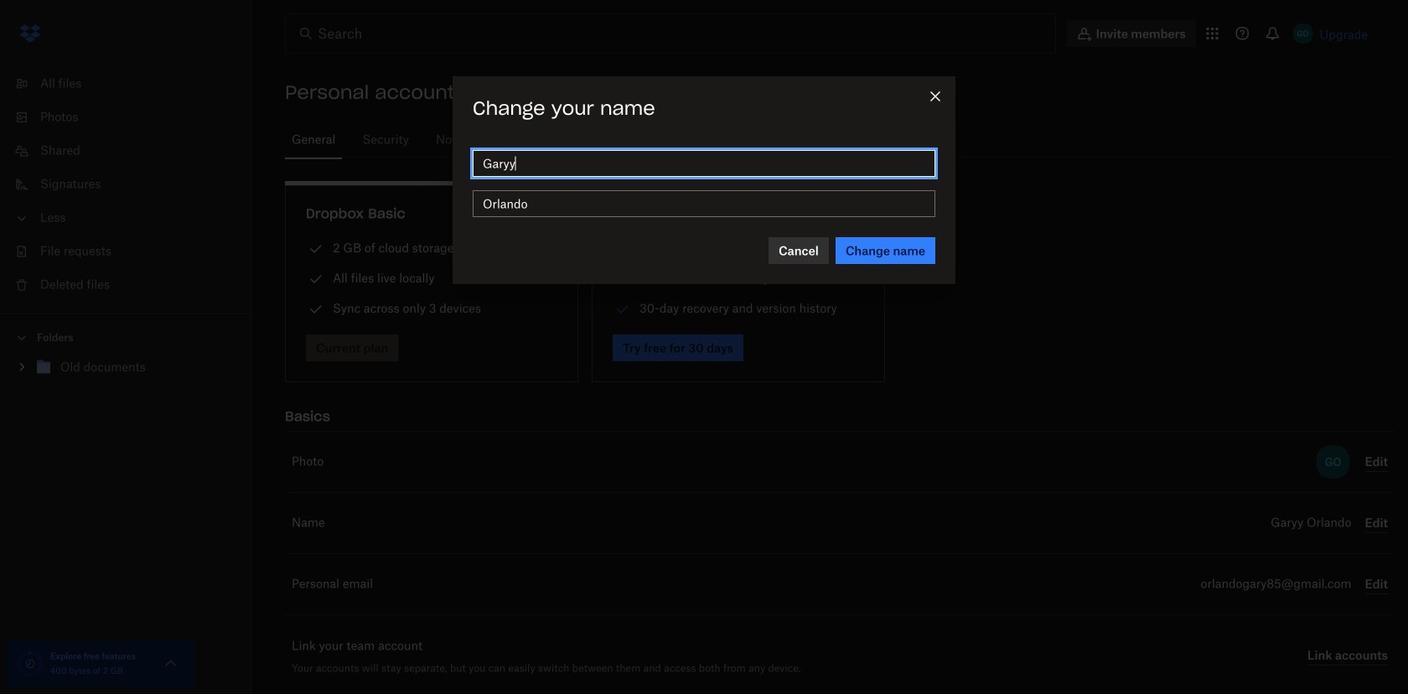 Task type: locate. For each thing, give the bounding box(es) containing it.
tab list
[[285, 117, 1395, 160]]

dialog
[[453, 76, 956, 284]]

list
[[0, 57, 252, 314]]

recommended image
[[613, 299, 633, 319]]



Task type: describe. For each thing, give the bounding box(es) containing it.
recommended image
[[613, 269, 633, 289]]

Last name text field
[[483, 194, 926, 213]]

First name text field
[[483, 154, 926, 173]]

dropbox image
[[13, 17, 47, 50]]

less image
[[13, 210, 30, 227]]



Task type: vqa. For each thing, say whether or not it's contained in the screenshot.
Create to the left
no



